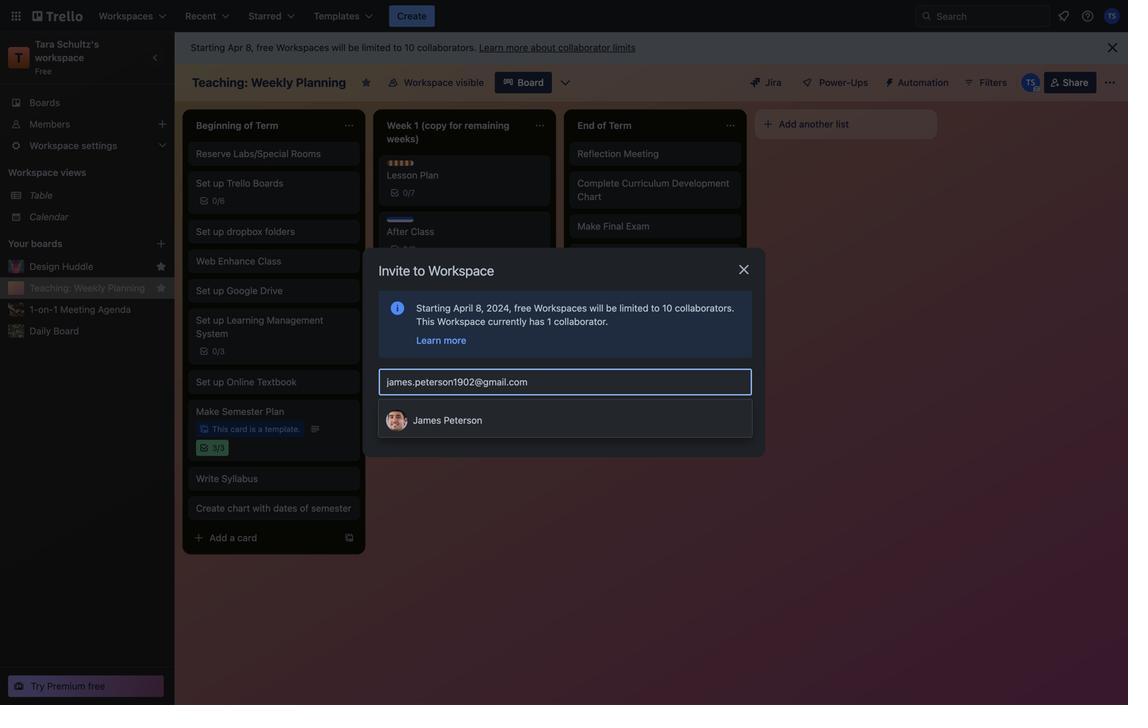 Task type: describe. For each thing, give the bounding box(es) containing it.
Board name text field
[[185, 72, 353, 93]]

create from template… image for make assignment 1
[[535, 390, 545, 401]]

/ down the set up trello boards
[[217, 196, 220, 206]]

set up learning management system link
[[196, 314, 352, 341]]

currently
[[488, 316, 527, 327]]

1 vertical spatial with
[[253, 503, 271, 514]]

a for exam
[[611, 280, 616, 291]]

about
[[531, 42, 556, 53]]

try premium free button
[[8, 676, 164, 697]]

8, for free
[[246, 42, 254, 53]]

set for set up learning management system
[[196, 315, 211, 326]]

0 horizontal spatial this
[[212, 425, 228, 434]]

learn more
[[416, 335, 467, 346]]

tara schultz's workspace link
[[35, 39, 101, 63]]

reflection
[[578, 148, 621, 159]]

0 / 6 for weekly
[[403, 301, 416, 310]]

make for make semester plan
[[196, 406, 219, 417]]

up for dropbox
[[213, 226, 224, 237]]

will inside starting april 8, 2024, free workspaces will be limited to 10 collaborators. this workspace currently has 1 collaborator.
[[590, 303, 604, 314]]

color: orange, title: none image
[[387, 161, 414, 166]]

starred icon image for design huddle
[[156, 261, 167, 272]]

0 vertical spatial workspaces
[[276, 42, 329, 53]]

daily
[[30, 325, 51, 337]]

this card is a template.
[[212, 425, 301, 434]]

0 down system
[[212, 347, 217, 356]]

dates
[[273, 503, 297, 514]]

0 vertical spatial meeting
[[624, 148, 659, 159]]

daily board link
[[30, 324, 167, 338]]

table link
[[30, 189, 167, 202]]

this
[[458, 419, 474, 431]]

up for google
[[213, 285, 224, 296]]

views
[[61, 167, 86, 178]]

1-
[[30, 304, 38, 315]]

teaching: weekly planning button
[[30, 281, 150, 295]]

workspaces inside starting april 8, 2024, free workspaces will be limited to 10 collaborators. this workspace currently has 1 collaborator.
[[534, 303, 587, 314]]

make for make assignment 1
[[387, 331, 410, 342]]

schedule
[[421, 282, 461, 294]]

power-ups button
[[793, 72, 877, 93]]

set for set up google drive
[[196, 285, 211, 296]]

workspace inside button
[[404, 77, 453, 88]]

8, for 2024,
[[476, 303, 484, 314]]

7
[[411, 188, 415, 197]]

free inside button
[[88, 681, 105, 692]]

3 for 3 / 3
[[220, 443, 225, 453]]

0 for weekly
[[403, 301, 408, 310]]

make assignment 1
[[387, 331, 470, 342]]

add a card for make final exam
[[591, 280, 639, 291]]

jira button
[[743, 72, 790, 93]]

write syllabus
[[196, 473, 258, 484]]

card for enhance
[[237, 532, 257, 543]]

0 notifications image
[[1056, 8, 1072, 24]]

share button
[[1044, 72, 1097, 93]]

schultz's
[[57, 39, 99, 50]]

make semester plan link
[[196, 405, 352, 418]]

add a card button for make final exam
[[570, 275, 717, 296]]

0 vertical spatial 6
[[220, 196, 225, 206]]

workspace navigation collapse icon image
[[146, 48, 165, 67]]

free inside starting april 8, 2024, free workspaces will be limited to 10 collaborators. this workspace currently has 1 collaborator.
[[514, 303, 532, 314]]

up for online
[[213, 376, 224, 388]]

correct final exam
[[578, 250, 659, 261]]

web enhance class link
[[196, 255, 352, 268]]

a left 'link:'
[[548, 419, 553, 431]]

reflection meeting
[[578, 148, 659, 159]]

lesson plan link
[[387, 169, 543, 182]]

1 horizontal spatial learn
[[479, 42, 504, 53]]

web enhance class
[[196, 256, 281, 267]]

after
[[387, 226, 408, 237]]

1 vertical spatial meeting
[[60, 304, 95, 315]]

link:
[[556, 419, 573, 431]]

james peterson
[[413, 415, 482, 426]]

/ down lesson plan
[[408, 188, 411, 197]]

learning
[[227, 315, 264, 326]]

add for exam
[[591, 280, 609, 291]]

0 horizontal spatial collaborators.
[[417, 42, 477, 53]]

tara schultz (taraschultz7) image
[[1022, 73, 1040, 92]]

correct final exam link
[[578, 249, 733, 263]]

0 / 3
[[212, 347, 225, 356]]

drive
[[260, 285, 283, 296]]

add board image
[[156, 238, 167, 249]]

calendar
[[30, 211, 69, 222]]

plan inside make semester plan link
[[266, 406, 284, 417]]

write
[[196, 473, 219, 484]]

add another list button
[[755, 109, 938, 139]]

a right is
[[258, 425, 263, 434]]

try
[[31, 681, 45, 692]]

make final exam link
[[578, 220, 733, 233]]

to left this
[[447, 419, 456, 431]]

list
[[836, 119, 849, 130]]

0 for after
[[403, 244, 408, 254]]

set up trello boards
[[196, 178, 284, 189]]

1 horizontal spatial free
[[256, 42, 274, 53]]

0 down the set up trello boards
[[212, 196, 217, 206]]

boards
[[31, 238, 62, 249]]

set up dropbox folders
[[196, 226, 295, 237]]

set up online textbook
[[196, 376, 297, 388]]

0 horizontal spatial be
[[348, 42, 359, 53]]

workspace up 'weekly schedule' link
[[428, 263, 494, 278]]

0 horizontal spatial learn
[[416, 335, 441, 346]]

google
[[227, 285, 258, 296]]

1 for 1-on-1 meeting agenda
[[53, 304, 58, 315]]

tara schultz's workspace free
[[35, 39, 101, 76]]

0 vertical spatial limited
[[362, 42, 391, 53]]

color: blue, title: none image
[[387, 217, 414, 222]]

invite to workspace
[[379, 263, 494, 278]]

huddle
[[62, 261, 93, 272]]

after class
[[387, 226, 434, 237]]

6 for after
[[411, 244, 416, 254]]

set up online textbook link
[[196, 375, 352, 389]]

color: green, title: none image
[[387, 273, 414, 279]]

enhance
[[218, 256, 255, 267]]

invite for invite to workspace
[[379, 263, 410, 278]]

free
[[35, 66, 52, 76]]

automation
[[898, 77, 949, 88]]

filters button
[[960, 72, 1011, 93]]

complete curriculum development chart link
[[578, 177, 733, 204]]

design huddle button
[[30, 260, 150, 273]]

assignment for make
[[413, 331, 464, 342]]

to up weekly schedule
[[414, 263, 425, 278]]

dropbox
[[227, 226, 263, 237]]

workspace up table
[[8, 167, 58, 178]]

t
[[15, 50, 23, 65]]

this inside starting april 8, 2024, free workspaces will be limited to 10 collaborators. this workspace currently has 1 collaborator.
[[416, 316, 435, 327]]

james peterson image
[[386, 410, 408, 431]]

after class link
[[387, 225, 543, 238]]

boards link
[[0, 92, 175, 114]]

1 horizontal spatial add a card button
[[379, 385, 527, 406]]

3 for 0 / 3
[[220, 347, 225, 356]]

table
[[30, 190, 53, 201]]

0 for lesson
[[403, 188, 408, 197]]

exam for make final exam
[[626, 221, 650, 232]]

premium
[[47, 681, 85, 692]]

teaching: weekly planning inside teaching: weekly planning button
[[30, 282, 145, 294]]

reserve labs/special rooms
[[196, 148, 321, 159]]

workspace right this
[[477, 419, 525, 431]]

set up dropbox folders link
[[196, 225, 352, 238]]

set up google drive link
[[196, 284, 352, 298]]

/ down system
[[217, 347, 220, 356]]

2024,
[[487, 303, 512, 314]]

workspace visible button
[[380, 72, 492, 93]]

workspace
[[35, 52, 84, 63]]

correct for correct final exam
[[578, 250, 611, 261]]

1 vertical spatial more
[[444, 335, 467, 346]]

to inside starting april 8, 2024, free workspaces will be limited to 10 collaborators. this workspace currently has 1 collaborator.
[[651, 303, 660, 314]]

starred icon image for teaching: weekly planning
[[156, 283, 167, 294]]

invite someone to this workspace with a link:
[[379, 419, 573, 431]]

collaborator.
[[554, 316, 608, 327]]

starting april 8, 2024, free workspaces will be limited to 10 collaborators. this workspace currently has 1 collaborator.
[[416, 303, 735, 327]]



Task type: locate. For each thing, give the bounding box(es) containing it.
teaching: weekly planning down design huddle "button"
[[30, 282, 145, 294]]

1 up daily board
[[53, 304, 58, 315]]

make for make final exam
[[578, 221, 601, 232]]

up inside set up learning management system
[[213, 315, 224, 326]]

customize views image
[[559, 76, 572, 89]]

0 horizontal spatial add a card
[[210, 532, 257, 543]]

planning up agenda
[[108, 282, 145, 294]]

6 down weekly schedule
[[411, 301, 416, 310]]

1 horizontal spatial create
[[397, 10, 427, 21]]

1 horizontal spatial meeting
[[624, 148, 659, 159]]

trello
[[227, 178, 251, 189]]

up left dropbox
[[213, 226, 224, 237]]

card
[[619, 280, 639, 291], [428, 390, 448, 401], [231, 425, 247, 434], [237, 532, 257, 543]]

1 vertical spatial free
[[514, 303, 532, 314]]

0 vertical spatial add a card button
[[570, 275, 717, 296]]

workspace down april
[[437, 316, 486, 327]]

meeting down teaching: weekly planning button
[[60, 304, 95, 315]]

assignment
[[413, 331, 464, 342], [422, 360, 473, 371]]

planning inside teaching: weekly planning button
[[108, 282, 145, 294]]

1 vertical spatial add a card button
[[379, 385, 527, 406]]

10 inside starting april 8, 2024, free workspaces will be limited to 10 collaborators. this workspace currently has 1 collaborator.
[[662, 303, 673, 314]]

0 horizontal spatial free
[[88, 681, 105, 692]]

correct assignment 1
[[387, 360, 480, 371]]

2 set from the top
[[196, 226, 211, 237]]

0 vertical spatial board
[[518, 77, 544, 88]]

exam
[[626, 221, 650, 232], [636, 250, 659, 261]]

add down write syllabus
[[210, 532, 227, 543]]

reserve labs/special rooms link
[[196, 147, 352, 161]]

Email address or name text field
[[387, 373, 750, 392]]

0 / 6 for after
[[403, 244, 416, 254]]

lesson
[[387, 170, 418, 181]]

1 starred icon image from the top
[[156, 261, 167, 272]]

1 vertical spatial exam
[[636, 250, 659, 261]]

a down correct final exam
[[611, 280, 616, 291]]

members link
[[0, 114, 175, 135]]

set up system
[[196, 315, 211, 326]]

0 vertical spatial boards
[[30, 97, 60, 108]]

collaborators. inside starting april 8, 2024, free workspaces will be limited to 10 collaborators. this workspace currently has 1 collaborator.
[[675, 303, 735, 314]]

0 vertical spatial starting
[[191, 42, 225, 53]]

teaching: down the apr
[[192, 75, 248, 90]]

correct down the make assignment 1
[[387, 360, 420, 371]]

up
[[213, 178, 224, 189], [213, 226, 224, 237], [213, 285, 224, 296], [213, 315, 224, 326], [213, 376, 224, 388]]

syllabus
[[222, 473, 258, 484]]

planning inside teaching: weekly planning text field
[[296, 75, 346, 90]]

0 horizontal spatial class
[[258, 256, 281, 267]]

invite up weekly schedule
[[379, 263, 410, 278]]

members
[[30, 119, 70, 130]]

star or unstar board image
[[361, 77, 372, 88]]

0 horizontal spatial teaching: weekly planning
[[30, 282, 145, 294]]

more
[[506, 42, 528, 53], [444, 335, 467, 346]]

0 vertical spatial planning
[[296, 75, 346, 90]]

peterson
[[444, 415, 482, 426]]

4 set from the top
[[196, 315, 211, 326]]

0 vertical spatial teaching: weekly planning
[[192, 75, 346, 90]]

1 up from the top
[[213, 178, 224, 189]]

invite left someone
[[379, 419, 402, 431]]

2 horizontal spatial add a card
[[591, 280, 639, 291]]

make down chart
[[578, 221, 601, 232]]

add up james peterson "icon"
[[400, 390, 418, 401]]

0 vertical spatial 0 / 6
[[212, 196, 225, 206]]

chart
[[578, 191, 602, 202]]

create up starting apr 8, free workspaces will be limited to 10 collaborators. learn more about collaborator limits
[[397, 10, 427, 21]]

create chart with dates of semester
[[196, 503, 352, 514]]

a for 1
[[421, 390, 426, 401]]

ups
[[851, 77, 869, 88]]

0 vertical spatial teaching:
[[192, 75, 248, 90]]

boards up 'members'
[[30, 97, 60, 108]]

up left google
[[213, 285, 224, 296]]

curriculum
[[622, 178, 670, 189]]

create for create
[[397, 10, 427, 21]]

0 vertical spatial create
[[397, 10, 427, 21]]

1 vertical spatial starred icon image
[[156, 283, 167, 294]]

to
[[393, 42, 402, 53], [414, 263, 425, 278], [651, 303, 660, 314], [447, 419, 456, 431]]

learn more about collaborator limits link
[[479, 42, 636, 53]]

1 invite from the top
[[379, 263, 410, 278]]

add a card button down create chart with dates of semester link
[[188, 527, 336, 549]]

create chart with dates of semester link
[[196, 502, 352, 515]]

10
[[405, 42, 415, 53], [662, 303, 673, 314]]

invite for invite someone to this workspace with a link:
[[379, 419, 402, 431]]

teaching: inside button
[[30, 282, 71, 294]]

template.
[[265, 425, 301, 434]]

0 horizontal spatial 10
[[405, 42, 415, 53]]

1 set from the top
[[196, 178, 211, 189]]

add a card for set up dropbox folders
[[210, 532, 257, 543]]

final down make final exam
[[613, 250, 633, 261]]

0 horizontal spatial planning
[[108, 282, 145, 294]]

planning
[[296, 75, 346, 90], [108, 282, 145, 294]]

learn up correct assignment 1
[[416, 335, 441, 346]]

0 vertical spatial learn
[[479, 42, 504, 53]]

with right chart
[[253, 503, 271, 514]]

create for create chart with dates of semester
[[196, 503, 225, 514]]

1 vertical spatial be
[[606, 303, 617, 314]]

1 vertical spatial correct
[[387, 360, 420, 371]]

1 horizontal spatial plan
[[420, 170, 439, 181]]

reserve
[[196, 148, 231, 159]]

make inside "link"
[[578, 221, 601, 232]]

to down create button
[[393, 42, 402, 53]]

development
[[672, 178, 730, 189]]

final for make
[[603, 221, 624, 232]]

final for correct
[[613, 250, 633, 261]]

1 horizontal spatial workspaces
[[534, 303, 587, 314]]

exam down make final exam "link" at the top
[[636, 250, 659, 261]]

workspace inside starting april 8, 2024, free workspaces will be limited to 10 collaborators. this workspace currently has 1 collaborator.
[[437, 316, 486, 327]]

0 vertical spatial plan
[[420, 170, 439, 181]]

1 horizontal spatial be
[[606, 303, 617, 314]]

card down chart
[[237, 532, 257, 543]]

1 vertical spatial this
[[212, 425, 228, 434]]

teaching: inside text field
[[192, 75, 248, 90]]

0 vertical spatial be
[[348, 42, 359, 53]]

boards
[[30, 97, 60, 108], [253, 178, 284, 189]]

more left about at the left top of page
[[506, 42, 528, 53]]

10 down "correct final exam" link
[[662, 303, 673, 314]]

create from template… image
[[344, 533, 355, 543]]

0 vertical spatial invite
[[379, 263, 410, 278]]

web
[[196, 256, 216, 267]]

assignment inside make assignment 1 link
[[413, 331, 464, 342]]

create button
[[389, 5, 435, 27]]

jira
[[765, 77, 782, 88]]

workspace views
[[8, 167, 86, 178]]

1 horizontal spatial 10
[[662, 303, 673, 314]]

set left online
[[196, 376, 211, 388]]

1 horizontal spatial boards
[[253, 178, 284, 189]]

workspaces up collaborator.
[[534, 303, 587, 314]]

add a card up james
[[400, 390, 448, 401]]

0 vertical spatial 10
[[405, 42, 415, 53]]

starting for starting apr 8, free workspaces will be limited to 10 collaborators. learn more about collaborator limits
[[191, 42, 225, 53]]

create left chart
[[196, 503, 225, 514]]

assignment inside correct assignment 1 link
[[422, 360, 473, 371]]

1 horizontal spatial planning
[[296, 75, 346, 90]]

create from template… image
[[725, 280, 736, 291], [535, 390, 545, 401]]

card left is
[[231, 425, 247, 434]]

teaching: weekly planning
[[192, 75, 346, 90], [30, 282, 145, 294]]

0 vertical spatial create from template… image
[[725, 280, 736, 291]]

try premium free
[[31, 681, 105, 692]]

correct for correct assignment 1
[[387, 360, 420, 371]]

1 horizontal spatial more
[[506, 42, 528, 53]]

be inside starting april 8, 2024, free workspaces will be limited to 10 collaborators. this workspace currently has 1 collaborator.
[[606, 303, 617, 314]]

make left learn more on the top left of the page
[[387, 331, 410, 342]]

apr
[[228, 42, 243, 53]]

limited
[[362, 42, 391, 53], [620, 303, 649, 314]]

0 / 6 down the set up trello boards
[[212, 196, 225, 206]]

exam up "correct final exam" link
[[626, 221, 650, 232]]

open information menu image
[[1081, 9, 1095, 23]]

1 vertical spatial workspaces
[[534, 303, 587, 314]]

3
[[220, 347, 225, 356], [212, 443, 217, 453], [220, 443, 225, 453]]

1 horizontal spatial add a card
[[400, 390, 448, 401]]

0 vertical spatial assignment
[[413, 331, 464, 342]]

0 vertical spatial starred icon image
[[156, 261, 167, 272]]

0 vertical spatial collaborators.
[[417, 42, 477, 53]]

textbook
[[257, 376, 297, 388]]

starting apr 8, free workspaces will be limited to 10 collaborators. learn more about collaborator limits
[[191, 42, 636, 53]]

a down chart
[[230, 532, 235, 543]]

free up has
[[514, 303, 532, 314]]

learn
[[479, 42, 504, 53], [416, 335, 441, 346]]

0 horizontal spatial starting
[[191, 42, 225, 53]]

1 vertical spatial make
[[387, 331, 410, 342]]

card for final
[[619, 280, 639, 291]]

set for set up dropbox folders
[[196, 226, 211, 237]]

a
[[611, 280, 616, 291], [421, 390, 426, 401], [548, 419, 553, 431], [258, 425, 263, 434], [230, 532, 235, 543]]

online
[[227, 376, 254, 388]]

set up trello boards link
[[196, 177, 352, 190]]

2 horizontal spatial add a card button
[[570, 275, 717, 296]]

1 vertical spatial teaching: weekly planning
[[30, 282, 145, 294]]

exam inside "link"
[[626, 221, 650, 232]]

/
[[408, 188, 411, 197], [217, 196, 220, 206], [408, 244, 411, 254], [408, 301, 411, 310], [217, 347, 220, 356], [217, 443, 220, 453]]

0 horizontal spatial 8,
[[246, 42, 254, 53]]

add a card button down "correct final exam" link
[[570, 275, 717, 296]]

0 horizontal spatial with
[[253, 503, 271, 514]]

0 horizontal spatial meeting
[[60, 304, 95, 315]]

add a card down chart
[[210, 532, 257, 543]]

add for 1
[[400, 390, 418, 401]]

plan right lesson
[[420, 170, 439, 181]]

Search field
[[932, 6, 1050, 26]]

2 horizontal spatial make
[[578, 221, 601, 232]]

1 horizontal spatial this
[[416, 316, 435, 327]]

add down correct final exam
[[591, 280, 609, 291]]

final inside "link"
[[603, 221, 624, 232]]

/ down after class
[[408, 244, 411, 254]]

add a card button for set up dropbox folders
[[188, 527, 336, 549]]

3 up write syllabus
[[220, 443, 225, 453]]

0 / 6 down weekly schedule
[[403, 301, 416, 310]]

6 for weekly
[[411, 301, 416, 310]]

2 vertical spatial add a card
[[210, 532, 257, 543]]

3 set from the top
[[196, 285, 211, 296]]

2 vertical spatial 6
[[411, 301, 416, 310]]

3 up write
[[212, 443, 217, 453]]

set down web
[[196, 285, 211, 296]]

primary element
[[0, 0, 1128, 32]]

starting for starting april 8, 2024, free workspaces will be limited to 10 collaborators. this workspace currently has 1 collaborator.
[[416, 303, 451, 314]]

6 down the set up trello boards
[[220, 196, 225, 206]]

4 up from the top
[[213, 315, 224, 326]]

card down correct final exam
[[619, 280, 639, 291]]

/ down weekly schedule
[[408, 301, 411, 310]]

2 invite from the top
[[379, 419, 402, 431]]

final up correct final exam
[[603, 221, 624, 232]]

add left another
[[779, 119, 797, 130]]

1 horizontal spatial teaching:
[[192, 75, 248, 90]]

agenda
[[98, 304, 131, 315]]

set for set up trello boards
[[196, 178, 211, 189]]

1 vertical spatial teaching:
[[30, 282, 71, 294]]

with left 'link:'
[[527, 419, 546, 431]]

set
[[196, 178, 211, 189], [196, 226, 211, 237], [196, 285, 211, 296], [196, 315, 211, 326], [196, 376, 211, 388]]

1 vertical spatial create
[[196, 503, 225, 514]]

0 vertical spatial make
[[578, 221, 601, 232]]

1 vertical spatial invite
[[379, 419, 402, 431]]

1 vertical spatial class
[[258, 256, 281, 267]]

1 vertical spatial planning
[[108, 282, 145, 294]]

1 vertical spatial boards
[[253, 178, 284, 189]]

someone
[[405, 419, 444, 431]]

limits
[[613, 42, 636, 53]]

workspace down starting apr 8, free workspaces will be limited to 10 collaborators. learn more about collaborator limits
[[404, 77, 453, 88]]

1 inside starting april 8, 2024, free workspaces will be limited to 10 collaborators. this workspace currently has 1 collaborator.
[[547, 316, 552, 327]]

board down the 1-on-1 meeting agenda at the left of page
[[53, 325, 79, 337]]

design
[[30, 261, 60, 272]]

1 vertical spatial limited
[[620, 303, 649, 314]]

another
[[799, 119, 834, 130]]

make left semester
[[196, 406, 219, 417]]

up left online
[[213, 376, 224, 388]]

make assignment 1 link
[[387, 330, 543, 343]]

1 horizontal spatial teaching: weekly planning
[[192, 75, 346, 90]]

1 horizontal spatial correct
[[578, 250, 611, 261]]

on-
[[38, 304, 53, 315]]

2 horizontal spatial weekly
[[387, 282, 418, 294]]

1 vertical spatial create from template… image
[[535, 390, 545, 401]]

0 horizontal spatial will
[[332, 42, 346, 53]]

to down "correct final exam" link
[[651, 303, 660, 314]]

1 horizontal spatial create from template… image
[[725, 280, 736, 291]]

teaching: weekly planning inside teaching: weekly planning text field
[[192, 75, 346, 90]]

0 vertical spatial will
[[332, 42, 346, 53]]

plan
[[420, 170, 439, 181], [266, 406, 284, 417]]

assignment for correct
[[422, 360, 473, 371]]

this up 3 / 3
[[212, 425, 228, 434]]

set down reserve
[[196, 178, 211, 189]]

calendar link
[[30, 210, 167, 224]]

starting inside starting april 8, 2024, free workspaces will be limited to 10 collaborators. this workspace currently has 1 collaborator.
[[416, 303, 451, 314]]

10 down create button
[[405, 42, 415, 53]]

1 vertical spatial starting
[[416, 303, 451, 314]]

5 set from the top
[[196, 376, 211, 388]]

0 down weekly schedule
[[403, 301, 408, 310]]

1 down april
[[466, 331, 470, 342]]

5 up from the top
[[213, 376, 224, 388]]

this
[[416, 316, 435, 327], [212, 425, 228, 434]]

0 vertical spatial exam
[[626, 221, 650, 232]]

complete curriculum development chart
[[578, 178, 730, 202]]

design huddle
[[30, 261, 93, 272]]

board link
[[495, 72, 552, 93]]

starting down schedule
[[416, 303, 451, 314]]

a for class
[[230, 532, 235, 543]]

8, right the apr
[[246, 42, 254, 53]]

0 vertical spatial correct
[[578, 250, 611, 261]]

up for learning
[[213, 315, 224, 326]]

1 vertical spatial add a card
[[400, 390, 448, 401]]

1 for make assignment 1
[[466, 331, 470, 342]]

starred icon image
[[156, 261, 167, 272], [156, 283, 167, 294]]

0 / 7
[[403, 188, 415, 197]]

workspaces
[[276, 42, 329, 53], [534, 303, 587, 314]]

plan inside lesson plan link
[[420, 170, 439, 181]]

correct down make final exam
[[578, 250, 611, 261]]

limited down correct final exam
[[620, 303, 649, 314]]

lesson plan
[[387, 170, 439, 181]]

up for trello
[[213, 178, 224, 189]]

3 / 3
[[212, 443, 225, 453]]

0 vertical spatial add a card
[[591, 280, 639, 291]]

create from template… image for correct final exam
[[725, 280, 736, 291]]

weekly inside teaching: weekly planning text field
[[251, 75, 293, 90]]

exam for correct final exam
[[636, 250, 659, 261]]

collaborator
[[558, 42, 610, 53]]

up up system
[[213, 315, 224, 326]]

april
[[453, 303, 473, 314]]

is
[[250, 425, 256, 434]]

0 horizontal spatial weekly
[[74, 282, 105, 294]]

1 vertical spatial final
[[613, 250, 633, 261]]

semester
[[311, 503, 352, 514]]

system
[[196, 328, 228, 339]]

learn up visible
[[479, 42, 504, 53]]

assignment down learn more link
[[422, 360, 473, 371]]

1 horizontal spatial will
[[590, 303, 604, 314]]

2 vertical spatial free
[[88, 681, 105, 692]]

0 horizontal spatial make
[[196, 406, 219, 417]]

8, right april
[[476, 303, 484, 314]]

1 horizontal spatial limited
[[620, 303, 649, 314]]

weekly inside teaching: weekly planning button
[[74, 282, 105, 294]]

a up james
[[421, 390, 426, 401]]

add inside 'button'
[[779, 119, 797, 130]]

daily board
[[30, 325, 79, 337]]

0 down after class
[[403, 244, 408, 254]]

board left customize views image on the top of the page
[[518, 77, 544, 88]]

class inside "link"
[[411, 226, 434, 237]]

teaching: up on-
[[30, 282, 71, 294]]

add for class
[[210, 532, 227, 543]]

management
[[267, 315, 323, 326]]

card for assignment
[[428, 390, 448, 401]]

planning left star or unstar board image
[[296, 75, 346, 90]]

class up drive
[[258, 256, 281, 267]]

1 horizontal spatial collaborators.
[[675, 303, 735, 314]]

0 horizontal spatial create
[[196, 503, 225, 514]]

plan up template.
[[266, 406, 284, 417]]

1 for correct assignment 1
[[476, 360, 480, 371]]

add another list
[[779, 119, 849, 130]]

set up google drive
[[196, 285, 283, 296]]

/ up write syllabus
[[217, 443, 220, 453]]

your
[[8, 238, 29, 249]]

2 vertical spatial make
[[196, 406, 219, 417]]

weekly inside 'weekly schedule' link
[[387, 282, 418, 294]]

reflection meeting link
[[578, 147, 733, 161]]

8, inside starting april 8, 2024, free workspaces will be limited to 10 collaborators. this workspace currently has 1 collaborator.
[[476, 303, 484, 314]]

be
[[348, 42, 359, 53], [606, 303, 617, 314]]

show menu image
[[1104, 76, 1117, 89]]

2 up from the top
[[213, 226, 224, 237]]

0 vertical spatial free
[[256, 42, 274, 53]]

0 vertical spatial more
[[506, 42, 528, 53]]

write syllabus link
[[196, 472, 352, 486]]

close image
[[736, 262, 752, 278]]

2 starred icon image from the top
[[156, 283, 167, 294]]

0 vertical spatial with
[[527, 419, 546, 431]]

search image
[[922, 11, 932, 21]]

set for set up online textbook
[[196, 376, 211, 388]]

card up james peterson
[[428, 390, 448, 401]]

workspaces up teaching: weekly planning text field
[[276, 42, 329, 53]]

more up correct assignment 1 link at left
[[444, 335, 467, 346]]

assignment up correct assignment 1
[[413, 331, 464, 342]]

free right the apr
[[256, 42, 274, 53]]

0 horizontal spatial more
[[444, 335, 467, 346]]

limited up star or unstar board image
[[362, 42, 391, 53]]

6 down after class
[[411, 244, 416, 254]]

add a card
[[591, 280, 639, 291], [400, 390, 448, 401], [210, 532, 257, 543]]

your boards with 4 items element
[[8, 236, 136, 252]]

free right premium at the left of page
[[88, 681, 105, 692]]

1 down make assignment 1 link
[[476, 360, 480, 371]]

boards right trello on the top left
[[253, 178, 284, 189]]

semester
[[222, 406, 263, 417]]

create inside button
[[397, 10, 427, 21]]

0 horizontal spatial board
[[53, 325, 79, 337]]

3 up from the top
[[213, 285, 224, 296]]

limited inside starting april 8, 2024, free workspaces will be limited to 10 collaborators. this workspace currently has 1 collaborator.
[[620, 303, 649, 314]]

tara schultz (taraschultz7) image
[[1104, 8, 1120, 24]]

0 left the 7
[[403, 188, 408, 197]]

0 vertical spatial 8,
[[246, 42, 254, 53]]

1 vertical spatial 6
[[411, 244, 416, 254]]

class right after
[[411, 226, 434, 237]]

set inside set up learning management system
[[196, 315, 211, 326]]



Task type: vqa. For each thing, say whether or not it's contained in the screenshot.
description…
no



